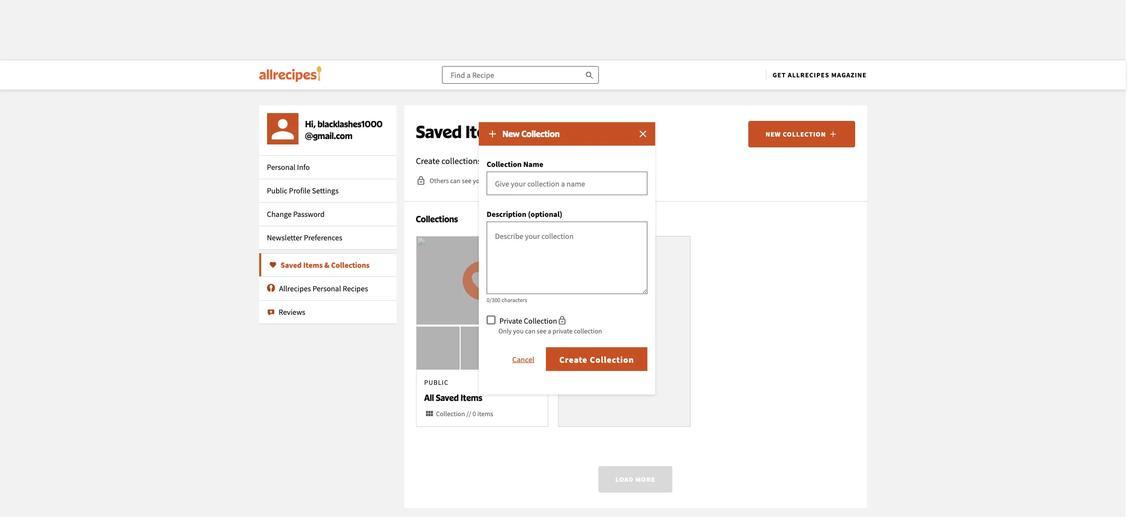 Task type: describe. For each thing, give the bounding box(es) containing it.
private collection
[[500, 316, 557, 326]]

settings
[[312, 186, 339, 196]]

0 horizontal spatial can
[[450, 177, 461, 185]]

saved items & collections inside the saved items & collections link
[[281, 260, 370, 270]]

cancel button
[[513, 355, 535, 365]]

0 horizontal spatial your
[[473, 177, 486, 185]]

0 vertical spatial see
[[462, 177, 472, 185]]

allrecipes inside 'link'
[[279, 284, 311, 294]]

password
[[293, 209, 325, 219]]

name
[[524, 159, 544, 169]]

0
[[473, 410, 476, 419]]

0/300 characters
[[487, 296, 528, 304]]

create collection dialog
[[479, 122, 656, 395]]

collection // 0 items
[[436, 410, 494, 419]]

get allrecipes magazine link
[[773, 71, 867, 79]]

close button
[[631, 123, 656, 147]]

new collection inside create collection dialog
[[503, 129, 560, 139]]

private
[[500, 316, 523, 326]]

description
[[487, 209, 527, 219]]

1 horizontal spatial collections
[[416, 214, 458, 225]]

reviews link
[[259, 301, 397, 324]]

description (optional)
[[487, 209, 563, 219]]

1 horizontal spatial items
[[506, 177, 522, 185]]

0 vertical spatial collection
[[547, 177, 575, 185]]

organize
[[493, 155, 524, 167]]

0 horizontal spatial &
[[324, 260, 330, 270]]

new inside create collection dialog
[[503, 129, 520, 139]]

only you can see a private collection
[[499, 327, 602, 336]]

reviews
[[279, 307, 306, 317]]

newsletter
[[267, 233, 302, 243]]

collections inside the saved items & collections link
[[331, 260, 370, 270]]

only
[[499, 327, 512, 336]]

can inside create collection dialog
[[525, 327, 536, 336]]

allrecipes personal recipes
[[279, 284, 368, 294]]

0 horizontal spatial personal
[[267, 162, 296, 172]]

collection inside create collection button
[[590, 354, 635, 366]]

info
[[297, 162, 310, 172]]

personal info link
[[259, 155, 397, 179]]

cancel
[[513, 355, 535, 365]]

1 horizontal spatial saved items & collections
[[416, 121, 614, 142]]

1 vertical spatial new collection
[[596, 349, 653, 359]]

public profile settings link
[[259, 179, 397, 203]]

add image
[[487, 126, 503, 142]]

items.
[[568, 155, 591, 167]]

create collection button
[[546, 348, 648, 371]]

create collections to organize your saved items.
[[416, 155, 591, 167]]

collections
[[442, 155, 482, 167]]

0 vertical spatial you
[[577, 177, 587, 185]]

create for create collections to organize your saved items.
[[416, 155, 440, 167]]

1 vertical spatial saved
[[488, 177, 504, 185]]

others can see your saved items and any collection you make public.
[[430, 177, 626, 185]]

hi,
[[305, 119, 318, 129]]

allrecipes personal recipes link
[[259, 277, 397, 301]]

others
[[430, 177, 449, 185]]

0 vertical spatial saved
[[416, 121, 462, 142]]

newsletter preferences link
[[259, 226, 397, 250]]

to
[[483, 155, 491, 167]]

0 horizontal spatial items
[[478, 410, 494, 419]]

saved items & collections link
[[259, 254, 397, 277]]

//
[[467, 410, 472, 419]]

characters
[[502, 296, 528, 304]]

1 vertical spatial new
[[596, 349, 613, 359]]

@gmail.com
[[305, 131, 353, 141]]

change password link
[[259, 203, 397, 226]]

close image
[[638, 128, 649, 140]]



Task type: locate. For each thing, give the bounding box(es) containing it.
0 vertical spatial saved items & collections
[[416, 121, 614, 142]]

collections up items.
[[529, 121, 614, 142]]

1 vertical spatial you
[[513, 327, 524, 336]]

1 horizontal spatial saved
[[416, 121, 462, 142]]

collection name
[[487, 159, 544, 169]]

1 vertical spatial create
[[560, 354, 588, 366]]

public.
[[606, 177, 626, 185]]

profile
[[289, 186, 311, 196]]

1 vertical spatial &
[[324, 260, 330, 270]]

private
[[553, 327, 573, 336]]

0 vertical spatial create
[[416, 155, 440, 167]]

1 vertical spatial items
[[303, 260, 323, 270]]

1 horizontal spatial your
[[526, 155, 543, 167]]

Search text field
[[443, 66, 600, 84]]

you
[[577, 177, 587, 185], [513, 327, 524, 336]]

search image
[[585, 71, 595, 80]]

1 horizontal spatial new collection
[[596, 349, 653, 359]]

recipes
[[343, 284, 368, 294]]

items up to
[[466, 121, 509, 142]]

& up allrecipes personal recipes 'link'
[[324, 260, 330, 270]]

you left make
[[577, 177, 587, 185]]

see
[[462, 177, 472, 185], [537, 327, 547, 336]]

collection
[[522, 129, 560, 139], [487, 159, 522, 169], [524, 316, 557, 326], [615, 349, 653, 359], [590, 354, 635, 366], [436, 410, 465, 419]]

0 horizontal spatial see
[[462, 177, 472, 185]]

can
[[450, 177, 461, 185], [525, 327, 536, 336]]

change
[[267, 209, 292, 219]]

new collection image
[[829, 129, 838, 139]]

your down to
[[473, 177, 486, 185]]

0 horizontal spatial saved
[[281, 260, 302, 270]]

1 vertical spatial saved
[[281, 260, 302, 270]]

saved down newsletter
[[281, 260, 302, 270]]

1 horizontal spatial see
[[537, 327, 547, 336]]

0/300
[[487, 296, 501, 304]]

2 vertical spatial collections
[[331, 260, 370, 270]]

items
[[506, 177, 522, 185], [478, 410, 494, 419]]

you inside create collection dialog
[[513, 327, 524, 336]]

allrecipes up reviews
[[279, 284, 311, 294]]

1 horizontal spatial new
[[596, 349, 613, 359]]

0 vertical spatial your
[[526, 155, 543, 167]]

saved up collections
[[416, 121, 462, 142]]

0 horizontal spatial collections
[[331, 260, 370, 270]]

make
[[589, 177, 605, 185]]

collection right any
[[547, 177, 575, 185]]

1 vertical spatial saved items & collections
[[281, 260, 370, 270]]

create inside button
[[560, 354, 588, 366]]

saved items & collections
[[416, 121, 614, 142], [281, 260, 370, 270]]

collection inside dialog
[[574, 327, 602, 336]]

personal info
[[267, 162, 310, 172]]

collections down 'others'
[[416, 214, 458, 225]]

0 horizontal spatial saved items & collections
[[281, 260, 370, 270]]

0 horizontal spatial you
[[513, 327, 524, 336]]

collection right private
[[574, 327, 602, 336]]

can down private collection
[[525, 327, 536, 336]]

create up 'others'
[[416, 155, 440, 167]]

Collection Name field
[[487, 172, 648, 195]]

allrecipes
[[788, 71, 830, 79], [279, 284, 311, 294]]

0 vertical spatial saved
[[545, 155, 566, 167]]

new collection
[[503, 129, 560, 139], [596, 349, 653, 359]]

1 vertical spatial collections
[[416, 214, 458, 225]]

your
[[526, 155, 543, 167], [473, 177, 486, 185]]

add image
[[614, 292, 635, 313]]

1 vertical spatial collection
[[574, 327, 602, 336]]

magazine
[[832, 71, 867, 79]]

&
[[513, 121, 526, 142], [324, 260, 330, 270]]

1 vertical spatial allrecipes
[[279, 284, 311, 294]]

saved items & collections up allrecipes personal recipes
[[281, 260, 370, 270]]

Description (optional) text field
[[487, 222, 648, 294]]

personal
[[267, 162, 296, 172], [313, 284, 341, 294]]

items right "0"
[[478, 410, 494, 419]]

1 vertical spatial see
[[537, 327, 547, 336]]

items
[[466, 121, 509, 142], [303, 260, 323, 270]]

0 vertical spatial allrecipes
[[788, 71, 830, 79]]

1 vertical spatial your
[[473, 177, 486, 185]]

create down private
[[560, 354, 588, 366]]

1 horizontal spatial allrecipes
[[788, 71, 830, 79]]

get allrecipes magazine
[[773, 71, 867, 79]]

personal left the info
[[267, 162, 296, 172]]

& right add icon
[[513, 121, 526, 142]]

2 horizontal spatial collections
[[529, 121, 614, 142]]

items up allrecipes personal recipes
[[303, 260, 323, 270]]

1 horizontal spatial create
[[560, 354, 588, 366]]

newsletter preferences
[[267, 233, 343, 243]]

collection
[[547, 177, 575, 185], [574, 327, 602, 336]]

saved right name
[[545, 155, 566, 167]]

any
[[535, 177, 546, 185]]

collections
[[529, 121, 614, 142], [416, 214, 458, 225], [331, 260, 370, 270]]

see left a
[[537, 327, 547, 336]]

1 horizontal spatial &
[[513, 121, 526, 142]]

1 horizontal spatial saved
[[545, 155, 566, 167]]

create
[[416, 155, 440, 167], [560, 354, 588, 366]]

0 vertical spatial new
[[503, 129, 520, 139]]

personal up reviews link on the left bottom
[[313, 284, 341, 294]]

0 vertical spatial &
[[513, 121, 526, 142]]

0 vertical spatial items
[[506, 177, 522, 185]]

1 horizontal spatial can
[[525, 327, 536, 336]]

0 horizontal spatial allrecipes
[[279, 284, 311, 294]]

0 horizontal spatial saved
[[488, 177, 504, 185]]

create for create collection
[[560, 354, 588, 366]]

your up 'and'
[[526, 155, 543, 167]]

0 vertical spatial collections
[[529, 121, 614, 142]]

saved
[[416, 121, 462, 142], [281, 260, 302, 270]]

1 vertical spatial items
[[478, 410, 494, 419]]

section
[[0, 8, 1126, 52]]

1 horizontal spatial you
[[577, 177, 587, 185]]

preferences
[[304, 233, 343, 243]]

0 horizontal spatial create
[[416, 155, 440, 167]]

can right 'others'
[[450, 177, 461, 185]]

0 vertical spatial items
[[466, 121, 509, 142]]

create collection
[[560, 354, 635, 366]]

0 vertical spatial new collection
[[503, 129, 560, 139]]

collections up recipes
[[331, 260, 370, 270]]

allrecipes right get
[[788, 71, 830, 79]]

1 horizontal spatial personal
[[313, 284, 341, 294]]

and
[[523, 177, 534, 185]]

0 horizontal spatial new collection
[[503, 129, 560, 139]]

1 vertical spatial can
[[525, 327, 536, 336]]

public profile settings
[[267, 186, 339, 196]]

items left 'and'
[[506, 177, 522, 185]]

1 vertical spatial personal
[[313, 284, 341, 294]]

personal inside 'link'
[[313, 284, 341, 294]]

public
[[267, 186, 288, 196]]

saved down create collections to organize your saved items.
[[488, 177, 504, 185]]

change password
[[267, 209, 325, 219]]

0 horizontal spatial items
[[303, 260, 323, 270]]

blacklashes1000 @gmail.com
[[305, 119, 383, 141]]

saved
[[545, 155, 566, 167], [488, 177, 504, 185]]

you down private
[[513, 327, 524, 336]]

0 vertical spatial can
[[450, 177, 461, 185]]

saved items & collections up organize
[[416, 121, 614, 142]]

new
[[503, 129, 520, 139], [596, 349, 613, 359]]

0 vertical spatial personal
[[267, 162, 296, 172]]

(optional)
[[528, 209, 563, 219]]

see down collections
[[462, 177, 472, 185]]

1 horizontal spatial items
[[466, 121, 509, 142]]

see inside create collection dialog
[[537, 327, 547, 336]]

0 horizontal spatial new
[[503, 129, 520, 139]]

blacklashes1000
[[318, 119, 383, 129]]

a
[[548, 327, 552, 336]]

get
[[773, 71, 787, 79]]



Task type: vqa. For each thing, say whether or not it's contained in the screenshot.
Saved to the bottom
yes



